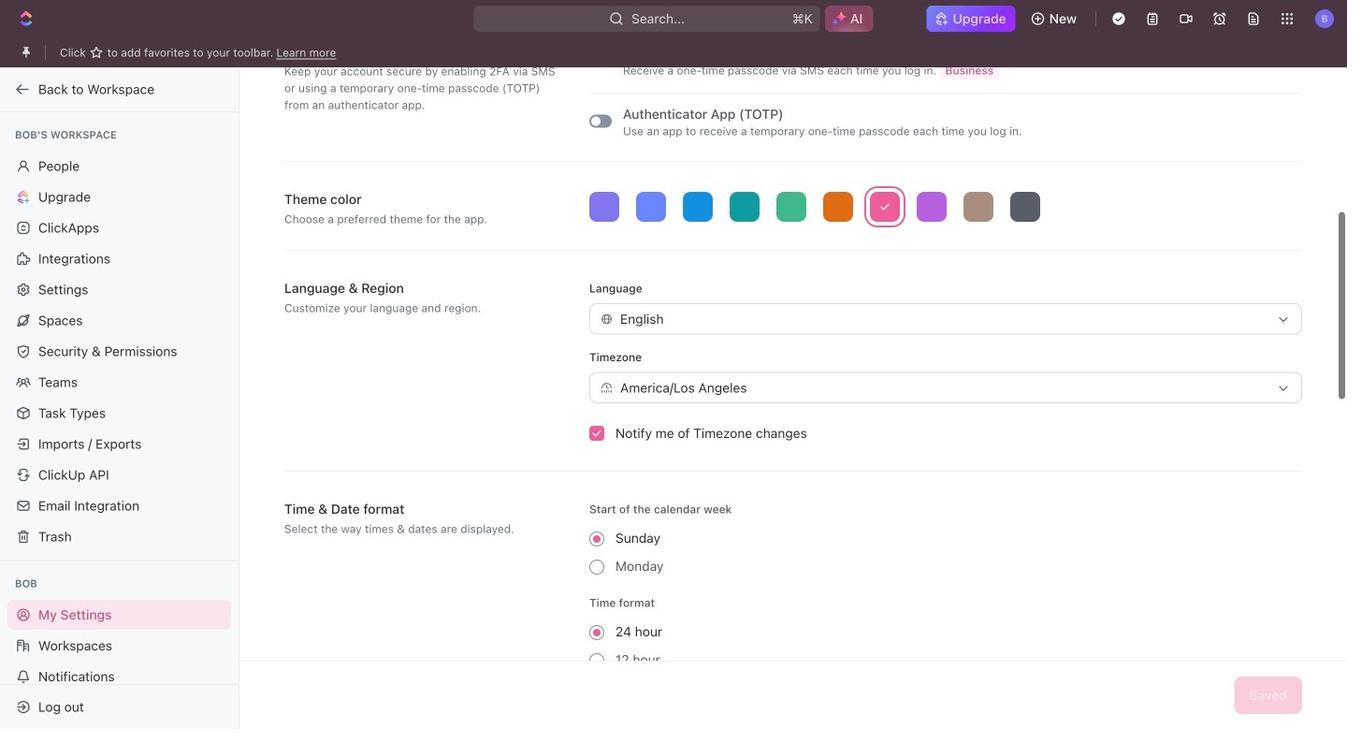 Task type: describe. For each thing, give the bounding box(es) containing it.
8 option from the left
[[917, 192, 947, 222]]

available on business plans or higher element
[[940, 61, 1000, 80]]

9 option from the left
[[964, 192, 994, 222]]

1 option from the left
[[590, 192, 620, 222]]

3 option from the left
[[683, 192, 713, 222]]

10 option from the left
[[1011, 192, 1041, 222]]

4 option from the left
[[730, 192, 760, 222]]



Task type: locate. For each thing, give the bounding box(es) containing it.
2 option from the left
[[637, 192, 666, 222]]

7 option from the left
[[871, 192, 900, 222]]

option
[[590, 192, 620, 222], [637, 192, 666, 222], [683, 192, 713, 222], [730, 192, 760, 222], [777, 192, 807, 222], [824, 192, 854, 222], [871, 192, 900, 222], [917, 192, 947, 222], [964, 192, 994, 222], [1011, 192, 1041, 222]]

None checkbox
[[590, 426, 605, 441]]

list box
[[590, 192, 1303, 222]]

5 option from the left
[[777, 192, 807, 222]]

None text field
[[621, 373, 1269, 403]]

None text field
[[621, 304, 1269, 334]]

6 option from the left
[[824, 192, 854, 222]]



Task type: vqa. For each thing, say whether or not it's contained in the screenshot.
business time image to the top
no



